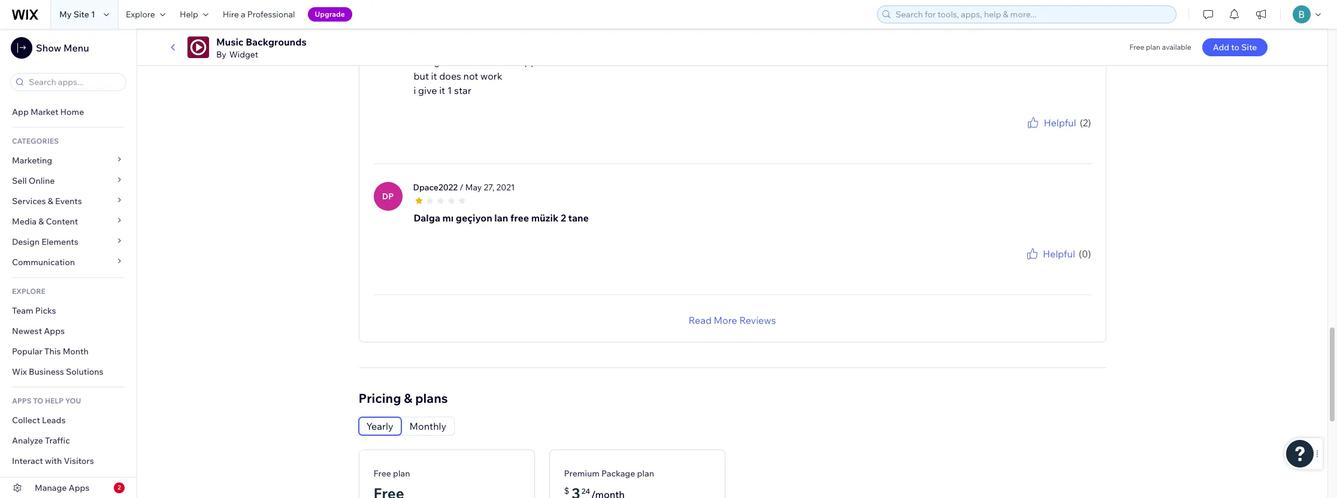 Task type: locate. For each thing, give the bounding box(es) containing it.
1 vertical spatial feedback
[[1060, 261, 1092, 270]]

1 horizontal spatial it
[[439, 84, 445, 96]]

plan left available
[[1146, 43, 1161, 52]]

1 horizontal spatial plan
[[637, 468, 654, 479]]

it
[[431, 70, 437, 82], [439, 84, 445, 96]]

pricing & plans
[[359, 391, 448, 406]]

read more reviews button
[[689, 313, 776, 328]]

a inside 'link'
[[241, 9, 245, 20]]

0 vertical spatial site
[[73, 9, 89, 20]]

1 vertical spatial helpful
[[1043, 248, 1076, 260]]

2 feedback from the top
[[1060, 261, 1092, 270]]

0 vertical spatial thank you for your feedback
[[997, 130, 1092, 139]]

Search apps... field
[[25, 74, 122, 90]]

for inside its a good idea for a wix app! love the idea! but it does not work i give it 1 star
[[481, 56, 494, 67]]

helpful left the (2) at the top right
[[1044, 117, 1077, 129]]

0 horizontal spatial plan
[[393, 468, 410, 479]]

read more reviews
[[689, 314, 776, 326]]

1 feedback from the top
[[1060, 130, 1092, 139]]

1 vertical spatial apps
[[69, 483, 89, 494]]

1 inside its a good idea for a wix app! love the idea! but it does not work i give it 1 star
[[448, 84, 452, 96]]

2 right manage apps
[[118, 484, 121, 492]]

2 horizontal spatial plan
[[1146, 43, 1161, 52]]

by
[[216, 49, 226, 60]]

$
[[564, 486, 570, 497]]

1 thank from the top
[[997, 130, 1017, 139]]

thank you for your feedback for (0)
[[997, 261, 1092, 270]]

plan
[[1146, 43, 1161, 52], [393, 468, 410, 479], [637, 468, 654, 479]]

plan down yearly
[[393, 468, 410, 479]]

2 your from the top
[[1044, 261, 1059, 270]]

0 vertical spatial for
[[481, 56, 494, 67]]

1 horizontal spatial site
[[1242, 42, 1258, 53]]

for
[[481, 56, 494, 67], [1033, 130, 1042, 139], [1033, 261, 1042, 270]]

1 horizontal spatial a
[[427, 56, 432, 67]]

month
[[63, 346, 89, 357]]

for for tane
[[1033, 261, 1042, 270]]

for for app!
[[1033, 130, 1042, 139]]

0 vertical spatial helpful button
[[1026, 115, 1077, 130]]

categories
[[12, 137, 59, 146]]

premium package plan
[[564, 468, 654, 479]]

0 vertical spatial apps
[[44, 326, 65, 337]]

1 horizontal spatial free
[[1130, 43, 1145, 52]]

visitors
[[64, 456, 94, 467]]

popular this month
[[12, 346, 89, 357]]

to
[[1232, 42, 1240, 53]]

apps up this
[[44, 326, 65, 337]]

backgrounds
[[246, 36, 307, 48]]

1 left star
[[448, 84, 452, 96]]

idea!
[[579, 56, 600, 67]]

0 horizontal spatial 1
[[91, 9, 95, 20]]

2 vertical spatial &
[[404, 391, 413, 406]]

1 vertical spatial site
[[1242, 42, 1258, 53]]

1 right the my
[[91, 9, 95, 20]]

free for free plan available
[[1130, 43, 1145, 52]]

2 left tane
[[561, 212, 566, 224]]

design
[[12, 237, 40, 248]]

add to site
[[1213, 42, 1258, 53]]

thank you for your feedback down the (2) at the top right
[[997, 130, 1092, 139]]

1 thank you for your feedback from the top
[[997, 130, 1092, 139]]

site right the my
[[73, 9, 89, 20]]

1 vertical spatial &
[[38, 216, 44, 227]]

& for plans
[[404, 391, 413, 406]]

apps to help you
[[12, 397, 81, 406]]

your for (0)
[[1044, 261, 1059, 270]]

thank you for your feedback down the (0) at right
[[997, 261, 1092, 270]]

idea
[[460, 56, 479, 67]]

monthly button
[[402, 417, 454, 435]]

/
[[460, 182, 464, 193]]

a left the wix at the left top of the page
[[496, 56, 501, 67]]

sell online
[[12, 176, 55, 186]]

media
[[12, 216, 37, 227]]

read
[[689, 314, 712, 326]]

müzik
[[531, 212, 559, 224]]

thank
[[997, 130, 1017, 139], [997, 261, 1017, 270]]

0 horizontal spatial apps
[[44, 326, 65, 337]]

1 vertical spatial it
[[439, 84, 445, 96]]

0 horizontal spatial it
[[431, 70, 437, 82]]

apps inside newest apps link
[[44, 326, 65, 337]]

newest apps
[[12, 326, 65, 337]]

it right but at the left
[[431, 70, 437, 82]]

explore
[[12, 287, 46, 296]]

communication link
[[0, 252, 137, 273]]

1 vertical spatial for
[[1033, 130, 1042, 139]]

free left available
[[1130, 43, 1145, 52]]

upgrade button
[[308, 7, 352, 22]]

lan
[[495, 212, 508, 224]]

0 horizontal spatial a
[[241, 9, 245, 20]]

upgrade
[[315, 10, 345, 19]]

professional
[[247, 9, 295, 20]]

manage apps
[[35, 483, 89, 494]]

your
[[1044, 130, 1059, 139], [1044, 261, 1059, 270]]

to
[[33, 397, 43, 406]]

collect leads
[[12, 415, 66, 426]]

2 horizontal spatial &
[[404, 391, 413, 406]]

1 vertical spatial you
[[1019, 261, 1031, 270]]

& left events
[[48, 196, 53, 207]]

0 vertical spatial helpful
[[1044, 117, 1077, 129]]

1 vertical spatial 2
[[118, 484, 121, 492]]

add
[[1213, 42, 1230, 53]]

help button
[[173, 0, 216, 29]]

0 horizontal spatial free
[[374, 468, 391, 479]]

1 vertical spatial 1
[[448, 84, 452, 96]]

helpful button left the (0) at right
[[1025, 247, 1076, 261]]

help
[[45, 397, 64, 406]]

thank for (2)
[[997, 130, 1017, 139]]

dpace2022 / may 27, 2021
[[413, 182, 515, 193]]

0 vertical spatial you
[[1019, 130, 1031, 139]]

& left plans
[[404, 391, 413, 406]]

2 thank from the top
[[997, 261, 1017, 270]]

my site 1
[[59, 9, 95, 20]]

tane
[[568, 212, 589, 224]]

your for (2)
[[1044, 130, 1059, 139]]

a for good
[[427, 56, 432, 67]]

free down yearly button
[[374, 468, 391, 479]]

online
[[29, 176, 55, 186]]

site inside the add to site button
[[1242, 42, 1258, 53]]

does
[[439, 70, 461, 82]]

1 vertical spatial helpful button
[[1025, 247, 1076, 261]]

popular this month link
[[0, 342, 137, 362]]

helpful button left the (2) at the top right
[[1026, 115, 1077, 130]]

services & events
[[12, 196, 82, 207]]

2 thank you for your feedback from the top
[[997, 261, 1092, 270]]

free plan available
[[1130, 43, 1192, 52]]

1 horizontal spatial 2
[[561, 212, 566, 224]]

0 horizontal spatial 2
[[118, 484, 121, 492]]

a right hire
[[241, 9, 245, 20]]

2 vertical spatial for
[[1033, 261, 1042, 270]]

helpful left the (0) at right
[[1043, 248, 1076, 260]]

site right to
[[1242, 42, 1258, 53]]

a
[[241, 9, 245, 20], [427, 56, 432, 67], [496, 56, 501, 67]]

1 vertical spatial free
[[374, 468, 391, 479]]

traffic
[[45, 436, 70, 446]]

0 horizontal spatial &
[[38, 216, 44, 227]]

good
[[434, 56, 458, 67]]

Search for tools, apps, help & more... field
[[892, 6, 1173, 23]]

it right give
[[439, 84, 445, 96]]

0 vertical spatial feedback
[[1060, 130, 1092, 139]]

plan right package
[[637, 468, 654, 479]]

a right its
[[427, 56, 432, 67]]

love
[[541, 56, 560, 67]]

1 you from the top
[[1019, 130, 1031, 139]]

2
[[561, 212, 566, 224], [118, 484, 121, 492]]

hire
[[223, 9, 239, 20]]

0 vertical spatial thank
[[997, 130, 1017, 139]]

0 vertical spatial your
[[1044, 130, 1059, 139]]

star
[[454, 84, 471, 96]]

feedback down the (2) at the top right
[[1060, 130, 1092, 139]]

free for free plan
[[374, 468, 391, 479]]

(0)
[[1079, 248, 1092, 260]]

& right media
[[38, 216, 44, 227]]

(2)
[[1080, 117, 1092, 129]]

app market home
[[12, 107, 84, 117]]

apps down visitors
[[69, 483, 89, 494]]

1 vertical spatial your
[[1044, 261, 1059, 270]]

1 vertical spatial thank
[[997, 261, 1017, 270]]

feedback down the (0) at right
[[1060, 261, 1092, 270]]

apps
[[12, 397, 31, 406]]

0 vertical spatial free
[[1130, 43, 1145, 52]]

1 your from the top
[[1044, 130, 1059, 139]]

1 vertical spatial thank you for your feedback
[[997, 261, 1092, 270]]

1 horizontal spatial 1
[[448, 84, 452, 96]]

1 horizontal spatial &
[[48, 196, 53, 207]]

dalga mı geçiyon lan free müzik 2 tane
[[414, 212, 589, 224]]

analyze
[[12, 436, 43, 446]]

free plan
[[374, 468, 410, 479]]

0 horizontal spatial site
[[73, 9, 89, 20]]

0 vertical spatial &
[[48, 196, 53, 207]]

content
[[46, 216, 78, 227]]

2 you from the top
[[1019, 261, 1031, 270]]

home
[[60, 107, 84, 117]]

1 horizontal spatial apps
[[69, 483, 89, 494]]



Task type: describe. For each thing, give the bounding box(es) containing it.
& for events
[[48, 196, 53, 207]]

media & content
[[12, 216, 78, 227]]

music backgrounds logo image
[[188, 37, 209, 58]]

team picks
[[12, 306, 56, 316]]

monthly
[[410, 420, 447, 432]]

0 vertical spatial 2
[[561, 212, 566, 224]]

yearly button
[[359, 417, 401, 435]]

business
[[29, 367, 64, 378]]

wix business solutions link
[[0, 362, 137, 382]]

marketing
[[12, 155, 52, 166]]

hire a professional link
[[216, 0, 302, 29]]

popular
[[12, 346, 42, 357]]

sell
[[12, 176, 27, 186]]

communication
[[12, 257, 77, 268]]

explore
[[126, 9, 155, 20]]

& for content
[[38, 216, 44, 227]]

you for (0)
[[1019, 261, 1031, 270]]

interact with visitors
[[12, 456, 94, 467]]

marketing link
[[0, 150, 137, 171]]

sidebar element
[[0, 29, 137, 499]]

geçiyon
[[456, 212, 492, 224]]

a for professional
[[241, 9, 245, 20]]

dpace2022
[[413, 182, 458, 193]]

2 horizontal spatial a
[[496, 56, 501, 67]]

helpful for (2)
[[1044, 117, 1077, 129]]

not
[[464, 70, 478, 82]]

music backgrounds by widget
[[216, 36, 307, 60]]

hire a professional
[[223, 9, 295, 20]]

team picks link
[[0, 301, 137, 321]]

media & content link
[[0, 212, 137, 232]]

the
[[562, 56, 577, 67]]

dalga
[[414, 212, 440, 224]]

package
[[602, 468, 635, 479]]

apps for manage apps
[[69, 483, 89, 494]]

i
[[414, 84, 416, 96]]

elements
[[41, 237, 78, 248]]

you for (2)
[[1019, 130, 1031, 139]]

yearly
[[366, 420, 393, 432]]

design elements link
[[0, 232, 137, 252]]

market
[[31, 107, 58, 117]]

help
[[180, 9, 198, 20]]

app market home link
[[0, 102, 137, 122]]

app
[[12, 107, 29, 117]]

24
[[582, 487, 590, 496]]

newest apps link
[[0, 321, 137, 342]]

you
[[65, 397, 81, 406]]

more
[[714, 314, 737, 326]]

leads
[[42, 415, 66, 426]]

apps for newest apps
[[44, 326, 65, 337]]

this
[[44, 346, 61, 357]]

app!
[[520, 56, 539, 67]]

helpful button for (0)
[[1025, 247, 1076, 261]]

analyze traffic
[[12, 436, 70, 446]]

manage
[[35, 483, 67, 494]]

plans
[[415, 391, 448, 406]]

wix
[[503, 56, 518, 67]]

0 vertical spatial 1
[[91, 9, 95, 20]]

plan for free plan available
[[1146, 43, 1161, 52]]

thank for (0)
[[997, 261, 1017, 270]]

my
[[59, 9, 72, 20]]

feedback for (0)
[[1060, 261, 1092, 270]]

design elements
[[12, 237, 78, 248]]

work
[[481, 70, 502, 82]]

picks
[[35, 306, 56, 316]]

add to site button
[[1203, 38, 1268, 56]]

plan for free plan
[[393, 468, 410, 479]]

helpful for (0)
[[1043, 248, 1076, 260]]

helpful button for (2)
[[1026, 115, 1077, 130]]

collect leads link
[[0, 411, 137, 431]]

free
[[511, 212, 529, 224]]

may
[[465, 182, 482, 193]]

widget
[[229, 49, 258, 60]]

27,
[[484, 182, 495, 193]]

feedback for (2)
[[1060, 130, 1092, 139]]

its a good idea for a wix app! love the idea! but it does not work i give it 1 star
[[414, 56, 600, 96]]

0 vertical spatial it
[[431, 70, 437, 82]]

2 inside sidebar element
[[118, 484, 121, 492]]

give
[[418, 84, 437, 96]]

its
[[414, 56, 425, 67]]

dp
[[382, 191, 394, 202]]

interact with visitors link
[[0, 451, 137, 472]]

services
[[12, 196, 46, 207]]

collect
[[12, 415, 40, 426]]

with
[[45, 456, 62, 467]]

interact
[[12, 456, 43, 467]]

services & events link
[[0, 191, 137, 212]]

pricing
[[359, 391, 401, 406]]

available
[[1163, 43, 1192, 52]]

thank you for your feedback for (2)
[[997, 130, 1092, 139]]



Task type: vqa. For each thing, say whether or not it's contained in the screenshot.
the bottom "&"
yes



